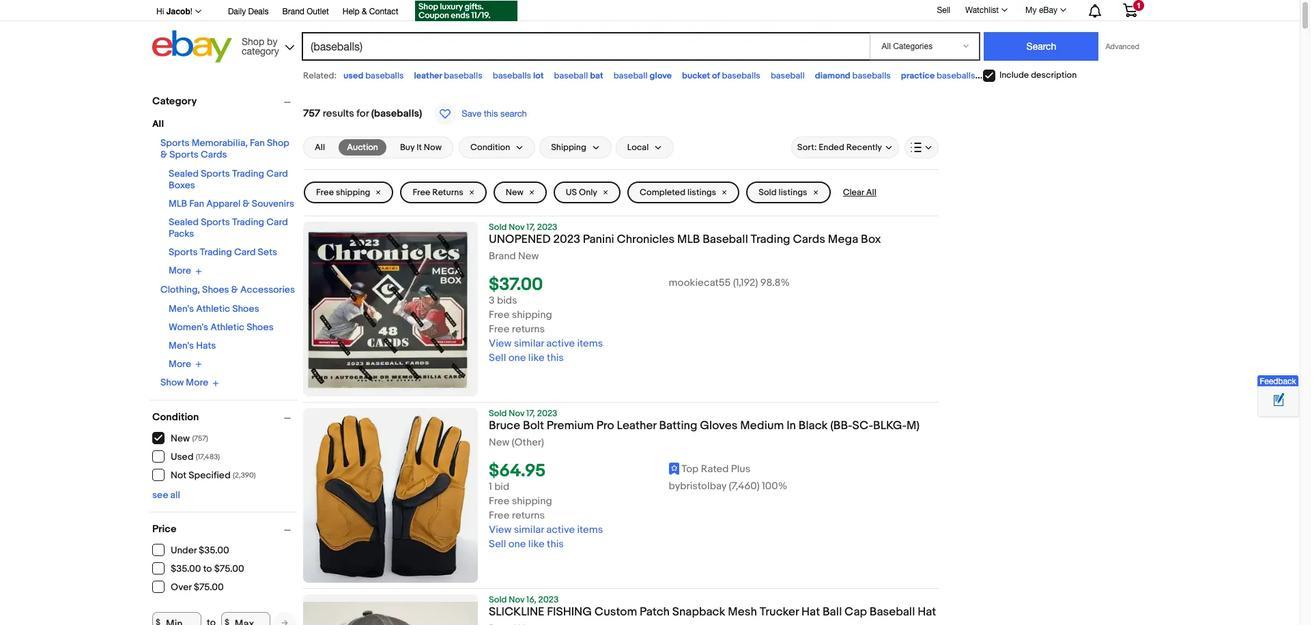 Task type: describe. For each thing, give the bounding box(es) containing it.
(1,192)
[[733, 277, 758, 290]]

0 vertical spatial athletic
[[196, 303, 230, 314]]

slickline
[[489, 606, 544, 619]]

shipping inside mookiecat55 (1,192) 98.8% 3 bids free shipping free returns view similar active items sell one like this
[[512, 309, 552, 322]]

!
[[190, 7, 192, 16]]

fan inside 'sealed sports trading card boxes mlb fan apparel & souvenirs sealed sports trading card packs sports trading card sets'
[[189, 198, 204, 210]]

0 vertical spatial card
[[266, 168, 288, 180]]

premium
[[547, 419, 594, 433]]

(other)
[[512, 436, 544, 449]]

sold listings
[[759, 187, 807, 198]]

auction link
[[339, 139, 386, 156]]

listing options selector. list view selected. image
[[911, 142, 933, 153]]

baseball bat
[[554, 70, 603, 81]]

now
[[424, 142, 442, 153]]

98.8%
[[760, 277, 790, 290]]

1 sealed from the top
[[169, 168, 199, 180]]

unopened 2023 panini chronicles mlb baseball trading cards mega box image
[[303, 222, 478, 397]]

all inside clear all link
[[866, 187, 877, 198]]

contact
[[369, 7, 398, 16]]

sold listings link
[[746, 182, 831, 203]]

description
[[1031, 70, 1077, 81]]

1 for 1 bid
[[489, 481, 492, 494]]

(757)
[[192, 434, 208, 443]]

clear all
[[843, 187, 877, 198]]

shop inside shop by category
[[242, 36, 264, 47]]

sports down sports memorabilia, fan shop & sports cards link
[[201, 168, 230, 180]]

active inside mookiecat55 (1,192) 98.8% 3 bids free shipping free returns view similar active items sell one like this
[[546, 337, 575, 350]]

panini
[[583, 233, 614, 246]]

clothing, shoes & accessories
[[160, 284, 295, 295]]

all inside the all link
[[315, 142, 325, 153]]

practice baseballs
[[901, 70, 975, 81]]

2 men's from the top
[[169, 340, 194, 351]]

not specified (2,390)
[[171, 470, 256, 481]]

17, for $64.95
[[526, 408, 535, 419]]

see all button
[[152, 489, 180, 501]]

this inside button
[[484, 109, 498, 119]]

this inside bybristolbay (7,460) 100% free shipping free returns view similar active items sell one like this
[[547, 538, 564, 551]]

$35.00 to $75.00
[[171, 563, 244, 575]]

baseballs for rawlings baseballs
[[1021, 70, 1059, 81]]

1 view similar active items link from the top
[[489, 337, 603, 350]]

sort: ended recently
[[797, 142, 882, 153]]

1 vertical spatial card
[[266, 216, 288, 228]]

show
[[160, 377, 184, 389]]

3 baseball from the left
[[771, 70, 805, 81]]

advanced
[[1106, 42, 1140, 51]]

0 vertical spatial $75.00
[[214, 563, 244, 575]]

sealed sports trading card boxes mlb fan apparel & souvenirs sealed sports trading card packs sports trading card sets
[[169, 168, 294, 258]]

cards inside sold  nov 17, 2023 unopened 2023 panini chronicles mlb baseball trading cards mega box brand new
[[793, 233, 825, 246]]

brand outlet
[[282, 7, 329, 16]]

fan inside sports memorabilia, fan shop & sports cards
[[250, 137, 265, 149]]

shop by category banner
[[149, 0, 1148, 66]]

sealed sports trading card packs link
[[169, 216, 288, 240]]

slickline fishing custom patch snapback mesh trucker hat ball cap baseball hat image
[[303, 602, 478, 625]]

account navigation
[[149, 0, 1148, 23]]

0 vertical spatial shoes
[[202, 284, 229, 295]]

bybristolbay
[[669, 480, 727, 493]]

category
[[152, 95, 197, 108]]

get the coupon image
[[415, 1, 517, 21]]

diamond baseballs
[[815, 70, 891, 81]]

black
[[799, 419, 828, 433]]

17, for $37.00
[[526, 222, 535, 233]]

clothing,
[[160, 284, 200, 295]]

like inside bybristolbay (7,460) 100% free shipping free returns view similar active items sell one like this
[[528, 538, 545, 551]]

baseball for bat
[[554, 70, 588, 81]]

more inside button
[[186, 377, 208, 389]]

over
[[171, 582, 192, 593]]

2023 for fishing
[[538, 595, 559, 606]]

only
[[579, 187, 597, 198]]

unopened 2023 panini chronicles mlb baseball trading cards mega box heading
[[489, 233, 881, 246]]

under $35.00 link
[[152, 544, 230, 556]]

buy it now link
[[392, 139, 450, 156]]

women's
[[169, 321, 208, 333]]

ebay
[[1039, 5, 1058, 15]]

men's athletic shoes women's athletic shoes men's hats
[[169, 303, 274, 351]]

buy
[[400, 142, 415, 153]]

new inside sold  nov 17, 2023 unopened 2023 panini chronicles mlb baseball trading cards mega box brand new
[[518, 250, 539, 263]]

brand inside "brand outlet" link
[[282, 7, 304, 16]]

bolt
[[523, 419, 544, 433]]

new inside sold  nov 17, 2023 bruce bolt premium pro leather batting gloves medium in black (bb-sc-blkg-m) new (other)
[[489, 436, 510, 449]]

pro
[[597, 419, 614, 433]]

top rated plus image
[[669, 463, 680, 475]]

trading down sports memorabilia, fan shop & sports cards
[[232, 168, 264, 180]]

brand outlet link
[[282, 5, 329, 20]]

glove
[[650, 70, 672, 81]]

free returns
[[413, 187, 463, 198]]

my ebay
[[1026, 5, 1058, 15]]

sealed sports trading card boxes link
[[169, 168, 288, 191]]

buy it now
[[400, 142, 442, 153]]

mookiecat55
[[669, 277, 731, 290]]

mlb fan apparel & souvenirs link
[[169, 198, 294, 210]]

1 vertical spatial $35.00
[[171, 563, 201, 575]]

to
[[203, 563, 212, 575]]

shipping button
[[540, 137, 612, 158]]

leather baseballs
[[414, 70, 483, 81]]

all
[[170, 489, 180, 501]]

rated
[[701, 463, 729, 476]]

mesh
[[728, 606, 757, 619]]

similar inside mookiecat55 (1,192) 98.8% 3 bids free shipping free returns view similar active items sell one like this
[[514, 337, 544, 350]]

results
[[323, 107, 354, 120]]

of
[[712, 70, 720, 81]]

help
[[343, 7, 360, 16]]

show more
[[160, 377, 208, 389]]

advanced link
[[1099, 33, 1146, 60]]

shop inside sports memorabilia, fan shop & sports cards
[[267, 137, 289, 149]]

$35.00 inside 'link'
[[199, 545, 229, 556]]

unopened 2023 panini chronicles mlb baseball trading cards mega box link
[[489, 233, 939, 251]]

us
[[566, 187, 577, 198]]

$64.95
[[489, 461, 546, 482]]

& inside 'sealed sports trading card boxes mlb fan apparel & souvenirs sealed sports trading card packs sports trading card sets'
[[243, 198, 250, 210]]

this inside mookiecat55 (1,192) 98.8% 3 bids free shipping free returns view similar active items sell one like this
[[547, 352, 564, 365]]

Auction selected text field
[[347, 141, 378, 154]]

used
[[171, 451, 194, 463]]

listings for sold listings
[[779, 187, 807, 198]]

1 men's from the top
[[169, 303, 194, 314]]

2 hat from the left
[[918, 606, 936, 619]]

outlet
[[307, 7, 329, 16]]

1 vertical spatial shoes
[[232, 303, 259, 314]]

bat
[[590, 70, 603, 81]]

gloves
[[700, 419, 738, 433]]

sports memorabilia, fan shop & sports cards link
[[160, 137, 289, 160]]

sold  nov 16, 2023 slickline fishing custom patch snapback mesh trucker hat ball cap baseball hat
[[489, 595, 936, 619]]

see
[[152, 489, 168, 501]]

0 vertical spatial more
[[169, 265, 191, 277]]

sports down apparel
[[201, 216, 230, 228]]

memorabilia,
[[192, 137, 248, 149]]

baseball inside sold  nov 16, 2023 slickline fishing custom patch snapback mesh trucker hat ball cap baseball hat
[[870, 606, 915, 619]]

clear all link
[[838, 182, 882, 203]]

2023 for bolt
[[537, 408, 557, 419]]

box
[[861, 233, 881, 246]]

specified
[[189, 470, 231, 481]]

baseballs for diamond baseballs
[[852, 70, 891, 81]]

100%
[[762, 480, 787, 493]]

see all
[[152, 489, 180, 501]]

fishing
[[547, 606, 592, 619]]

1 vertical spatial athletic
[[210, 321, 244, 333]]

1 vertical spatial $75.00
[[194, 582, 224, 593]]

bruce
[[489, 419, 520, 433]]



Task type: locate. For each thing, give the bounding box(es) containing it.
baseball left diamond
[[771, 70, 805, 81]]

1 active from the top
[[546, 337, 575, 350]]

17, right the bruce
[[526, 408, 535, 419]]

new down the bruce
[[489, 436, 510, 449]]

1 more button from the top
[[169, 265, 202, 277]]

trading up 98.8%
[[751, 233, 790, 246]]

baseball link
[[771, 70, 805, 81]]

view inside mookiecat55 (1,192) 98.8% 3 bids free shipping free returns view similar active items sell one like this
[[489, 337, 512, 350]]

sell one like this link down bids
[[489, 352, 564, 365]]

my ebay link
[[1018, 2, 1073, 18]]

condition up new (757)
[[152, 411, 199, 424]]

condition button
[[459, 137, 535, 158], [152, 411, 297, 424]]

shoes down clothing, shoes & accessories
[[232, 303, 259, 314]]

2 horizontal spatial baseball
[[771, 70, 805, 81]]

view similar active items link down bid
[[489, 524, 603, 537]]

sell left watchlist
[[937, 5, 950, 15]]

$75.00
[[214, 563, 244, 575], [194, 582, 224, 593]]

sold inside sold  nov 16, 2023 slickline fishing custom patch snapback mesh trucker hat ball cap baseball hat
[[489, 595, 507, 606]]

1 horizontal spatial baseball
[[870, 606, 915, 619]]

nov up (other)
[[509, 408, 524, 419]]

2 vertical spatial shipping
[[512, 495, 552, 508]]

1 hat from the left
[[802, 606, 820, 619]]

card left sets
[[234, 246, 256, 258]]

shoes down accessories
[[247, 321, 274, 333]]

men's hats link
[[169, 340, 216, 351]]

Search for anything text field
[[304, 33, 867, 59]]

listings for completed listings
[[688, 187, 716, 198]]

mookiecat55 (1,192) 98.8% 3 bids free shipping free returns view similar active items sell one like this
[[489, 277, 790, 365]]

listings down sort:
[[779, 187, 807, 198]]

0 vertical spatial all
[[152, 118, 164, 130]]

trucker
[[760, 606, 799, 619]]

1 vertical spatial nov
[[509, 408, 524, 419]]

like up bolt
[[528, 352, 545, 365]]

nov down new link
[[509, 222, 524, 233]]

more button up show more
[[169, 358, 202, 370]]

0 vertical spatial baseball
[[703, 233, 748, 246]]

fan down boxes
[[189, 198, 204, 210]]

17, down new link
[[526, 222, 535, 233]]

2023 right 16,
[[538, 595, 559, 606]]

baseball glove
[[614, 70, 672, 81]]

view inside bybristolbay (7,460) 100% free shipping free returns view similar active items sell one like this
[[489, 524, 512, 537]]

all right clear
[[866, 187, 877, 198]]

& inside sports memorabilia, fan shop & sports cards
[[160, 149, 167, 160]]

brand inside sold  nov 17, 2023 unopened 2023 panini chronicles mlb baseball trading cards mega box brand new
[[489, 250, 516, 263]]

2 listings from the left
[[779, 187, 807, 198]]

main content
[[303, 89, 939, 625]]

one
[[508, 352, 526, 365], [508, 538, 526, 551]]

1 vertical spatial like
[[528, 538, 545, 551]]

mlb inside sold  nov 17, 2023 unopened 2023 panini chronicles mlb baseball trading cards mega box brand new
[[677, 233, 700, 246]]

1 like from the top
[[528, 352, 545, 365]]

us only
[[566, 187, 597, 198]]

1 vertical spatial sell one like this link
[[489, 538, 564, 551]]

1 vertical spatial all
[[315, 142, 325, 153]]

baseball left the bat
[[554, 70, 588, 81]]

free
[[316, 187, 334, 198], [413, 187, 430, 198], [489, 309, 510, 322], [489, 323, 510, 336], [489, 495, 510, 508], [489, 509, 510, 522]]

sets
[[258, 246, 277, 258]]

boxes
[[169, 180, 195, 191]]

0 horizontal spatial baseball
[[703, 233, 748, 246]]

baseball inside sold  nov 17, 2023 unopened 2023 panini chronicles mlb baseball trading cards mega box brand new
[[703, 233, 748, 246]]

view similar active items link
[[489, 337, 603, 350], [489, 524, 603, 537]]

baseballs for used baseballs
[[365, 70, 404, 81]]

0 horizontal spatial cards
[[201, 149, 227, 160]]

feedback
[[1260, 377, 1296, 386]]

1 17, from the top
[[526, 222, 535, 233]]

returns down $64.95 on the left bottom of the page
[[512, 509, 545, 522]]

nov for $64.95
[[509, 408, 524, 419]]

sort: ended recently button
[[791, 137, 899, 158]]

shop left the 'by' on the left top of the page
[[242, 36, 264, 47]]

trading inside sold  nov 17, 2023 unopened 2023 panini chronicles mlb baseball trading cards mega box brand new
[[751, 233, 790, 246]]

2 returns from the top
[[512, 509, 545, 522]]

by
[[267, 36, 277, 47]]

sell down the 3
[[489, 352, 506, 365]]

0 vertical spatial active
[[546, 337, 575, 350]]

0 vertical spatial brand
[[282, 7, 304, 16]]

2023 inside sold  nov 17, 2023 bruce bolt premium pro leather batting gloves medium in black (bb-sc-blkg-m) new (other)
[[537, 408, 557, 419]]

over $75.00 link
[[152, 581, 224, 593]]

1 horizontal spatial cards
[[793, 233, 825, 246]]

snapback
[[672, 606, 725, 619]]

baseballs right used
[[365, 70, 404, 81]]

sell inside account navigation
[[937, 5, 950, 15]]

2 active from the top
[[546, 524, 575, 537]]

sell inside bybristolbay (7,460) 100% free shipping free returns view similar active items sell one like this
[[489, 538, 506, 551]]

sell
[[937, 5, 950, 15], [489, 352, 506, 365], [489, 538, 506, 551]]

0 horizontal spatial all
[[152, 118, 164, 130]]

0 vertical spatial items
[[577, 337, 603, 350]]

save this search button
[[430, 102, 531, 126]]

0 vertical spatial men's
[[169, 303, 194, 314]]

baseballs right the 'practice'
[[937, 70, 975, 81]]

& right help at the top left of the page
[[362, 7, 367, 16]]

2 vertical spatial shoes
[[247, 321, 274, 333]]

1 horizontal spatial shop
[[267, 137, 289, 149]]

save this search
[[462, 109, 527, 119]]

fan right memorabilia,
[[250, 137, 265, 149]]

items inside mookiecat55 (1,192) 98.8% 3 bids free shipping free returns view similar active items sell one like this
[[577, 337, 603, 350]]

shop by category button
[[236, 30, 297, 60]]

save
[[462, 109, 481, 119]]

2 similar from the top
[[514, 524, 544, 537]]

sold for custom
[[489, 595, 507, 606]]

search
[[501, 109, 527, 119]]

bybristolbay (7,460) 100% free shipping free returns view similar active items sell one like this
[[489, 480, 787, 551]]

0 vertical spatial 17,
[[526, 222, 535, 233]]

category button
[[152, 95, 297, 108]]

more up show more
[[169, 358, 191, 370]]

trading
[[232, 168, 264, 180], [232, 216, 264, 228], [751, 233, 790, 246], [200, 246, 232, 258]]

1 vertical spatial view
[[489, 524, 512, 537]]

leather
[[414, 70, 442, 81]]

mlb inside 'sealed sports trading card boxes mlb fan apparel & souvenirs sealed sports trading card packs sports trading card sets'
[[169, 198, 187, 210]]

1 vertical spatial shipping
[[512, 309, 552, 322]]

chronicles
[[617, 233, 675, 246]]

2 sell one like this link from the top
[[489, 538, 564, 551]]

sports down packs
[[169, 246, 198, 258]]

0 horizontal spatial hat
[[802, 606, 820, 619]]

patch
[[640, 606, 670, 619]]

bucket
[[682, 70, 710, 81]]

apparel
[[206, 198, 241, 210]]

1 vertical spatial active
[[546, 524, 575, 537]]

similar down bids
[[514, 337, 544, 350]]

sell one like this link up 16,
[[489, 538, 564, 551]]

completed listings link
[[627, 182, 740, 203]]

2 horizontal spatial all
[[866, 187, 877, 198]]

0 vertical spatial 1
[[1137, 1, 1141, 10]]

1 vertical spatial 1
[[489, 481, 492, 494]]

1 horizontal spatial listings
[[779, 187, 807, 198]]

condition down 'save this search' at the top of page
[[470, 142, 510, 153]]

5 baseballs from the left
[[852, 70, 891, 81]]

2 view from the top
[[489, 524, 512, 537]]

(17,483)
[[196, 453, 220, 462]]

baseballs right the of on the right of page
[[722, 70, 761, 81]]

athletic down men's athletic shoes link
[[210, 321, 244, 333]]

men's down women's
[[169, 340, 194, 351]]

2 17, from the top
[[526, 408, 535, 419]]

0 vertical spatial sell
[[937, 5, 950, 15]]

mlb down boxes
[[169, 198, 187, 210]]

active
[[546, 337, 575, 350], [546, 524, 575, 537]]

1 horizontal spatial condition
[[470, 142, 510, 153]]

shipping
[[336, 187, 370, 198], [512, 309, 552, 322], [512, 495, 552, 508]]

757 results for (baseballs)
[[303, 107, 422, 120]]

view similar active items link down bids
[[489, 337, 603, 350]]

$75.00 down to
[[194, 582, 224, 593]]

all down category
[[152, 118, 164, 130]]

0 horizontal spatial fan
[[189, 198, 204, 210]]

1 up advanced
[[1137, 1, 1141, 10]]

1 listings from the left
[[688, 187, 716, 198]]

more up clothing,
[[169, 265, 191, 277]]

1 nov from the top
[[509, 222, 524, 233]]

1 vertical spatial fan
[[189, 198, 204, 210]]

2023 down new link
[[537, 222, 557, 233]]

baseballs for practice baseballs
[[937, 70, 975, 81]]

shipping down bids
[[512, 309, 552, 322]]

1 vertical spatial view similar active items link
[[489, 524, 603, 537]]

0 vertical spatial sell one like this link
[[489, 352, 564, 365]]

16,
[[526, 595, 536, 606]]

1 vertical spatial men's
[[169, 340, 194, 351]]

1 one from the top
[[508, 352, 526, 365]]

2 vertical spatial card
[[234, 246, 256, 258]]

1 vertical spatial sealed
[[169, 216, 199, 228]]

nov
[[509, 222, 524, 233], [509, 408, 524, 419], [509, 595, 524, 606]]

shipping down $64.95 on the left bottom of the page
[[512, 495, 552, 508]]

baseball right cap
[[870, 606, 915, 619]]

sealed down boxes
[[169, 216, 199, 228]]

None submit
[[984, 32, 1099, 61]]

like inside mookiecat55 (1,192) 98.8% 3 bids free shipping free returns view similar active items sell one like this
[[528, 352, 545, 365]]

baseball left glove at the top of page
[[614, 70, 648, 81]]

0 vertical spatial condition
[[470, 142, 510, 153]]

7 baseballs from the left
[[1021, 70, 1059, 81]]

none submit inside the shop by category banner
[[984, 32, 1099, 61]]

1 vertical spatial baseball
[[870, 606, 915, 619]]

& right apparel
[[243, 198, 250, 210]]

2 more button from the top
[[169, 358, 202, 370]]

0 vertical spatial this
[[484, 109, 498, 119]]

main content containing $37.00
[[303, 89, 939, 625]]

free shipping
[[316, 187, 370, 198]]

0 horizontal spatial shop
[[242, 36, 264, 47]]

condition inside dropdown button
[[470, 142, 510, 153]]

0 horizontal spatial condition
[[152, 411, 199, 424]]

2 vertical spatial sell
[[489, 538, 506, 551]]

757
[[303, 107, 320, 120]]

3 nov from the top
[[509, 595, 524, 606]]

$35.00 up "over $75.00" link
[[171, 563, 201, 575]]

$75.00 right to
[[214, 563, 244, 575]]

1 vertical spatial 17,
[[526, 408, 535, 419]]

view
[[489, 337, 512, 350], [489, 524, 512, 537]]

1 baseball from the left
[[554, 70, 588, 81]]

baseballs
[[365, 70, 404, 81], [444, 70, 483, 81], [493, 70, 531, 81], [722, 70, 761, 81], [852, 70, 891, 81], [937, 70, 975, 81], [1021, 70, 1059, 81]]

one down bid
[[508, 538, 526, 551]]

baseball for glove
[[614, 70, 648, 81]]

(baseballs)
[[371, 107, 422, 120]]

0 vertical spatial like
[[528, 352, 545, 365]]

Maximum Value in $ text field
[[221, 612, 270, 625]]

0 vertical spatial sealed
[[169, 168, 199, 180]]

condition button up (757) on the bottom left of page
[[152, 411, 297, 424]]

help & contact
[[343, 7, 398, 16]]

0 vertical spatial shipping
[[336, 187, 370, 198]]

similar down $64.95 on the left bottom of the page
[[514, 524, 544, 537]]

sold inside sold  nov 17, 2023 unopened 2023 panini chronicles mlb baseball trading cards mega box brand new
[[489, 222, 507, 233]]

sold for premium
[[489, 408, 507, 419]]

2023 left panini
[[553, 233, 580, 246]]

shop left the all link
[[267, 137, 289, 149]]

0 vertical spatial view
[[489, 337, 512, 350]]

2 sealed from the top
[[169, 216, 199, 228]]

1 horizontal spatial hat
[[918, 606, 936, 619]]

sealed down memorabilia,
[[169, 168, 199, 180]]

2 vertical spatial this
[[547, 538, 564, 551]]

1 returns from the top
[[512, 323, 545, 336]]

2 nov from the top
[[509, 408, 524, 419]]

1 for 1
[[1137, 1, 1141, 10]]

bruce bolt premium pro leather batting gloves medium in black (bb-sc-blkg-m) image
[[303, 408, 478, 583]]

2 baseballs from the left
[[444, 70, 483, 81]]

clothing, shoes & accessories link
[[160, 284, 295, 295]]

Minimum Value in $ text field
[[152, 612, 201, 625]]

4 baseballs from the left
[[722, 70, 761, 81]]

slickline fishing custom patch snapback mesh trucker hat ball cap baseball hat link
[[489, 606, 939, 623]]

baseballs right diamond
[[852, 70, 891, 81]]

new down the "unopened"
[[518, 250, 539, 263]]

bucket of baseballs
[[682, 70, 761, 81]]

fan
[[250, 137, 265, 149], [189, 198, 204, 210]]

0 vertical spatial fan
[[250, 137, 265, 149]]

nov for $37.00
[[509, 222, 524, 233]]

0 horizontal spatial listings
[[688, 187, 716, 198]]

cards up 'sealed sports trading card boxes' link
[[201, 149, 227, 160]]

& inside account navigation
[[362, 7, 367, 16]]

card down souvenirs
[[266, 216, 288, 228]]

help & contact link
[[343, 5, 398, 20]]

& up men's athletic shoes link
[[231, 284, 238, 295]]

local
[[627, 142, 649, 153]]

1 vertical spatial this
[[547, 352, 564, 365]]

items inside bybristolbay (7,460) 100% free shipping free returns view similar active items sell one like this
[[577, 524, 603, 537]]

17, inside sold  nov 17, 2023 bruce bolt premium pro leather batting gloves medium in black (bb-sc-blkg-m) new (other)
[[526, 408, 535, 419]]

blkg-
[[873, 419, 907, 433]]

baseballs right leather
[[444, 70, 483, 81]]

1 vertical spatial brand
[[489, 250, 516, 263]]

one inside bybristolbay (7,460) 100% free shipping free returns view similar active items sell one like this
[[508, 538, 526, 551]]

free shipping link
[[304, 182, 394, 203]]

daily deals
[[228, 7, 269, 16]]

0 vertical spatial returns
[[512, 323, 545, 336]]

used
[[343, 70, 363, 81]]

more right show
[[186, 377, 208, 389]]

watchlist link
[[958, 2, 1014, 18]]

returns
[[432, 187, 463, 198]]

jacob
[[166, 6, 190, 16]]

2 vertical spatial nov
[[509, 595, 524, 606]]

2 one from the top
[[508, 538, 526, 551]]

baseballs lot
[[493, 70, 544, 81]]

custom
[[595, 606, 637, 619]]

baseballs for leather baseballs
[[444, 70, 483, 81]]

1 baseballs from the left
[[365, 70, 404, 81]]

new up the "unopened"
[[506, 187, 523, 198]]

nov inside sold  nov 16, 2023 slickline fishing custom patch snapback mesh trucker hat ball cap baseball hat
[[509, 595, 524, 606]]

more button up clothing,
[[169, 265, 202, 277]]

returns down bids
[[512, 323, 545, 336]]

1 view from the top
[[489, 337, 512, 350]]

ball
[[823, 606, 842, 619]]

shipping inside bybristolbay (7,460) 100% free shipping free returns view similar active items sell one like this
[[512, 495, 552, 508]]

sports up boxes
[[170, 149, 199, 160]]

listings right completed
[[688, 187, 716, 198]]

lot
[[533, 70, 544, 81]]

0 horizontal spatial 1
[[489, 481, 492, 494]]

condition button down 'save this search' at the top of page
[[459, 137, 535, 158]]

slickline fishing custom patch snapback mesh trucker hat ball cap baseball hat heading
[[489, 606, 936, 619]]

2023 up (other)
[[537, 408, 557, 419]]

0 horizontal spatial mlb
[[169, 198, 187, 210]]

1 vertical spatial sell
[[489, 352, 506, 365]]

2 view similar active items link from the top
[[489, 524, 603, 537]]

new
[[506, 187, 523, 198], [518, 250, 539, 263], [171, 433, 190, 444], [489, 436, 510, 449]]

1 items from the top
[[577, 337, 603, 350]]

returns inside bybristolbay (7,460) 100% free shipping free returns view similar active items sell one like this
[[512, 509, 545, 522]]

bruce bolt premium pro leather batting gloves medium in black (bb-sc-blkg-m) heading
[[489, 419, 920, 433]]

1 vertical spatial similar
[[514, 524, 544, 537]]

2 baseball from the left
[[614, 70, 648, 81]]

shop
[[242, 36, 264, 47], [267, 137, 289, 149]]

sort:
[[797, 142, 817, 153]]

& down category
[[160, 149, 167, 160]]

watchlist
[[965, 5, 999, 15]]

2 vertical spatial all
[[866, 187, 877, 198]]

0 horizontal spatial condition button
[[152, 411, 297, 424]]

1 vertical spatial items
[[577, 524, 603, 537]]

1 vertical spatial one
[[508, 538, 526, 551]]

0 horizontal spatial baseball
[[554, 70, 588, 81]]

card up souvenirs
[[266, 168, 288, 180]]

2023 for 2023
[[537, 222, 557, 233]]

sell down 1 bid
[[489, 538, 506, 551]]

1 inside account navigation
[[1137, 1, 1141, 10]]

new up used
[[171, 433, 190, 444]]

0 vertical spatial one
[[508, 352, 526, 365]]

2023 inside sold  nov 16, 2023 slickline fishing custom patch snapback mesh trucker hat ball cap baseball hat
[[538, 595, 559, 606]]

2 items from the top
[[577, 524, 603, 537]]

condition for rightmost condition dropdown button
[[470, 142, 510, 153]]

1 vertical spatial returns
[[512, 509, 545, 522]]

1 vertical spatial shop
[[267, 137, 289, 149]]

shipping down auction text box
[[336, 187, 370, 198]]

1 horizontal spatial 1
[[1137, 1, 1141, 10]]

(bb-
[[830, 419, 853, 433]]

shoes
[[202, 284, 229, 295], [232, 303, 259, 314], [247, 321, 274, 333]]

$35.00
[[199, 545, 229, 556], [171, 563, 201, 575]]

2 like from the top
[[528, 538, 545, 551]]

1 vertical spatial more button
[[169, 358, 202, 370]]

1 horizontal spatial mlb
[[677, 233, 700, 246]]

0 vertical spatial condition button
[[459, 137, 535, 158]]

trading down sealed sports trading card packs link at the left of page
[[200, 246, 232, 258]]

2 vertical spatial more
[[186, 377, 208, 389]]

1 similar from the top
[[514, 337, 544, 350]]

nov left 16,
[[509, 595, 524, 606]]

sealed
[[169, 168, 199, 180], [169, 216, 199, 228]]

similar inside bybristolbay (7,460) 100% free shipping free returns view similar active items sell one like this
[[514, 524, 544, 537]]

rawlings baseballs
[[986, 70, 1059, 81]]

cap
[[845, 606, 867, 619]]

shoes up men's athletic shoes link
[[202, 284, 229, 295]]

like up 16,
[[528, 538, 545, 551]]

new (757)
[[171, 433, 208, 444]]

nov inside sold  nov 17, 2023 bruce bolt premium pro leather batting gloves medium in black (bb-sc-blkg-m) new (other)
[[509, 408, 524, 419]]

1 horizontal spatial all
[[315, 142, 325, 153]]

medium
[[740, 419, 784, 433]]

baseballs right "rawlings"
[[1021, 70, 1059, 81]]

1 vertical spatial more
[[169, 358, 191, 370]]

1 horizontal spatial baseball
[[614, 70, 648, 81]]

baseballs left lot
[[493, 70, 531, 81]]

0 vertical spatial view similar active items link
[[489, 337, 603, 350]]

athletic up women's athletic shoes link
[[196, 303, 230, 314]]

cards left mega
[[793, 233, 825, 246]]

hats
[[196, 340, 216, 351]]

view down 1 bid
[[489, 524, 512, 537]]

17, inside sold  nov 17, 2023 unopened 2023 panini chronicles mlb baseball trading cards mega box brand new
[[526, 222, 535, 233]]

1 horizontal spatial condition button
[[459, 137, 535, 158]]

0 vertical spatial $35.00
[[199, 545, 229, 556]]

plus
[[731, 463, 751, 476]]

brand down the "unopened"
[[489, 250, 516, 263]]

0 vertical spatial similar
[[514, 337, 544, 350]]

6 baseballs from the left
[[937, 70, 975, 81]]

1 vertical spatial condition
[[152, 411, 199, 424]]

more
[[169, 265, 191, 277], [169, 358, 191, 370], [186, 377, 208, 389]]

sports trading card sets link
[[169, 246, 277, 258]]

1 left bid
[[489, 481, 492, 494]]

free inside "link"
[[413, 187, 430, 198]]

sell inside mookiecat55 (1,192) 98.8% 3 bids free shipping free returns view similar active items sell one like this
[[489, 352, 506, 365]]

1 sell one like this link from the top
[[489, 352, 564, 365]]

1 vertical spatial condition button
[[152, 411, 297, 424]]

one inside mookiecat55 (1,192) 98.8% 3 bids free shipping free returns view similar active items sell one like this
[[508, 352, 526, 365]]

one down bids
[[508, 352, 526, 365]]

sports down category
[[160, 137, 190, 149]]

sold inside sold  nov 17, 2023 bruce bolt premium pro leather batting gloves medium in black (bb-sc-blkg-m) new (other)
[[489, 408, 507, 419]]

cards inside sports memorabilia, fan shop & sports cards
[[201, 149, 227, 160]]

sold for panini
[[489, 222, 507, 233]]

1 horizontal spatial brand
[[489, 250, 516, 263]]

0 vertical spatial cards
[[201, 149, 227, 160]]

0 vertical spatial shop
[[242, 36, 264, 47]]

returns inside mookiecat55 (1,192) 98.8% 3 bids free shipping free returns view similar active items sell one like this
[[512, 323, 545, 336]]

men's down clothing,
[[169, 303, 194, 314]]

0 horizontal spatial brand
[[282, 7, 304, 16]]

3 baseballs from the left
[[493, 70, 531, 81]]

brand left outlet
[[282, 7, 304, 16]]

view down bids
[[489, 337, 512, 350]]

nov inside sold  nov 17, 2023 unopened 2023 panini chronicles mlb baseball trading cards mega box brand new
[[509, 222, 524, 233]]

listings
[[688, 187, 716, 198], [779, 187, 807, 198]]

mlb right chronicles at the top of page
[[677, 233, 700, 246]]

$35.00 up to
[[199, 545, 229, 556]]

returns
[[512, 323, 545, 336], [512, 509, 545, 522]]

include
[[1000, 70, 1029, 81]]

hi jacob !
[[156, 6, 192, 16]]

0 vertical spatial more button
[[169, 265, 202, 277]]

baseball
[[554, 70, 588, 81], [614, 70, 648, 81], [771, 70, 805, 81]]

condition for the left condition dropdown button
[[152, 411, 199, 424]]

1 horizontal spatial fan
[[250, 137, 265, 149]]

baseball up (1,192)
[[703, 233, 748, 246]]

0 vertical spatial nov
[[509, 222, 524, 233]]

completed listings
[[640, 187, 716, 198]]

trading down mlb fan apparel & souvenirs link
[[232, 216, 264, 228]]

all down 757
[[315, 142, 325, 153]]

auction
[[347, 142, 378, 153]]

1 vertical spatial cards
[[793, 233, 825, 246]]

active inside bybristolbay (7,460) 100% free shipping free returns view similar active items sell one like this
[[546, 524, 575, 537]]



Task type: vqa. For each thing, say whether or not it's contained in the screenshot.


